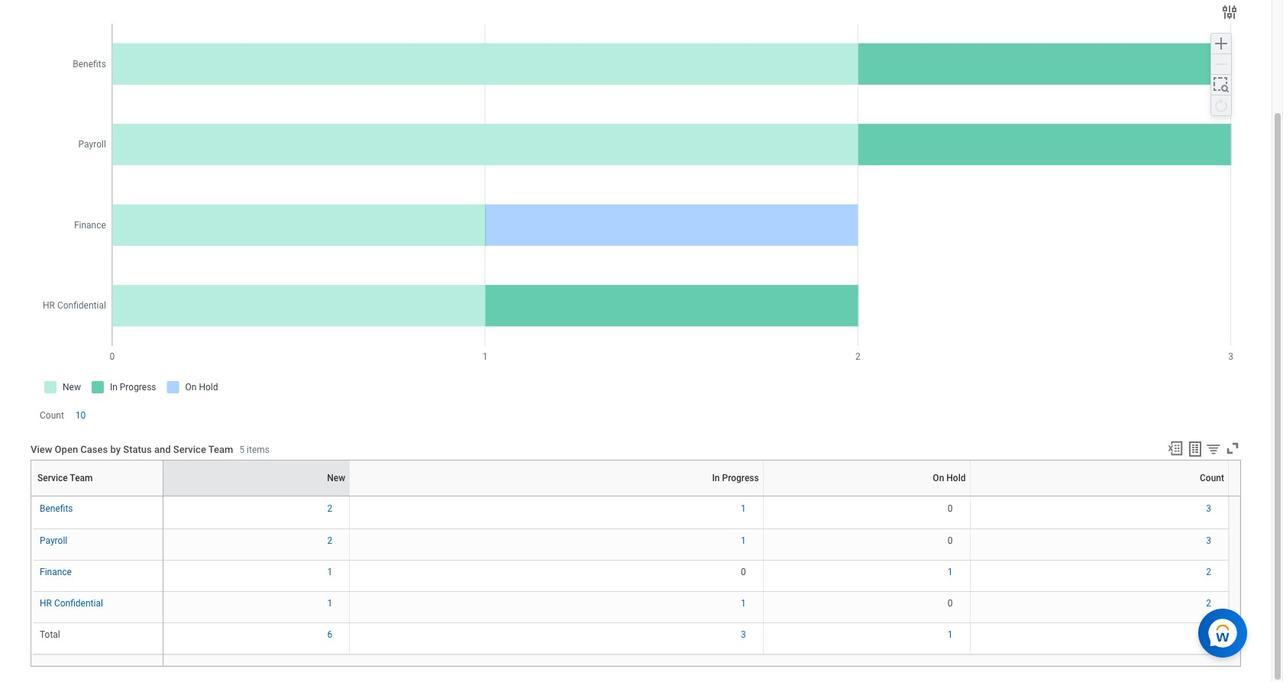 Task type: describe. For each thing, give the bounding box(es) containing it.
on hold button
[[865, 496, 869, 497]]

finance
[[40, 567, 72, 577]]

cases
[[80, 444, 108, 456]]

10 for the left 10 "button"
[[76, 410, 86, 421]]

1 vertical spatial service
[[37, 473, 68, 484]]

0 horizontal spatial on
[[865, 496, 866, 497]]

2 horizontal spatial service
[[173, 444, 206, 456]]

0 horizontal spatial count
[[40, 410, 64, 421]]

new for new
[[327, 473, 346, 484]]

0 horizontal spatial hold
[[866, 496, 868, 497]]

1 vertical spatial 10 button
[[1202, 629, 1214, 641]]

open
[[55, 444, 78, 456]]

new in progress on hold count
[[255, 496, 1101, 497]]

hr confidential
[[40, 598, 103, 609]]

view
[[31, 444, 52, 456]]

in progress button
[[554, 496, 559, 497]]

hr confidential link
[[40, 595, 103, 609]]

5
[[239, 445, 245, 456]]

items
[[247, 445, 270, 456]]

0 horizontal spatial progress
[[555, 496, 558, 497]]

3 for the middle 3 button
[[1207, 535, 1212, 546]]

fullscreen image
[[1225, 440, 1242, 457]]

1 vertical spatial team
[[70, 473, 93, 484]]

view open cases by status and service team 5 items
[[31, 444, 270, 456]]

export to excel image
[[1168, 440, 1185, 457]]

row element containing new
[[164, 461, 1233, 496]]

2 vertical spatial service
[[96, 496, 98, 497]]

new button
[[255, 496, 258, 497]]

zoom in image
[[1213, 34, 1231, 53]]

1 horizontal spatial service team
[[96, 496, 100, 497]]

reset image
[[1213, 96, 1231, 114]]

3 for the top 3 button
[[1207, 504, 1212, 514]]

2 horizontal spatial team
[[208, 444, 233, 456]]

1 vertical spatial in
[[554, 496, 555, 497]]

1 vertical spatial 3 button
[[1207, 535, 1214, 547]]



Task type: locate. For each thing, give the bounding box(es) containing it.
1 horizontal spatial service
[[96, 496, 98, 497]]

0 vertical spatial service
[[173, 444, 206, 456]]

0 horizontal spatial team
[[70, 473, 93, 484]]

0 horizontal spatial 10
[[76, 410, 86, 421]]

0 vertical spatial progress
[[723, 473, 759, 484]]

service team down cases
[[96, 496, 100, 497]]

1 horizontal spatial hold
[[947, 473, 966, 484]]

in progress
[[713, 473, 759, 484]]

service
[[173, 444, 206, 456], [37, 473, 68, 484], [96, 496, 98, 497]]

2 horizontal spatial count
[[1201, 473, 1225, 484]]

service down cases
[[96, 496, 98, 497]]

2 vertical spatial 3
[[741, 629, 746, 640]]

2 vertical spatial 3 button
[[741, 629, 749, 641]]

on hold
[[933, 473, 966, 484]]

1 vertical spatial new
[[255, 496, 257, 497]]

1 horizontal spatial new
[[327, 473, 346, 484]]

service team button
[[96, 496, 100, 497]]

row element containing service team
[[32, 461, 166, 496]]

0 vertical spatial 3
[[1207, 504, 1212, 514]]

10 for the bottom 10 "button"
[[1202, 629, 1212, 640]]

0 vertical spatial new
[[327, 473, 346, 484]]

0 button
[[948, 503, 956, 515], [948, 535, 956, 547], [741, 566, 749, 578], [948, 597, 956, 610]]

6
[[327, 629, 333, 640]]

hold
[[947, 473, 966, 484], [866, 496, 868, 497]]

0 vertical spatial service team
[[37, 473, 93, 484]]

drag zoom image
[[1213, 75, 1231, 94]]

2 row element from the left
[[164, 461, 1233, 496]]

3 button
[[1207, 503, 1214, 515], [1207, 535, 1214, 547], [741, 629, 749, 641]]

0
[[948, 504, 953, 514], [948, 535, 953, 546], [741, 567, 746, 577], [948, 598, 953, 609]]

1 horizontal spatial on
[[933, 473, 945, 484]]

toolbar
[[1161, 440, 1242, 460]]

6 button
[[327, 629, 335, 641]]

benefits
[[40, 504, 73, 514]]

1 horizontal spatial count
[[1099, 496, 1101, 497]]

total
[[40, 629, 60, 640]]

row element
[[32, 461, 166, 496], [164, 461, 1233, 496]]

1 vertical spatial progress
[[555, 496, 558, 497]]

1 horizontal spatial in
[[713, 473, 720, 484]]

0 vertical spatial 10 button
[[76, 409, 88, 422]]

1 vertical spatial hold
[[866, 496, 868, 497]]

1 vertical spatial service team
[[96, 496, 100, 497]]

service up the 'benefits' link
[[37, 473, 68, 484]]

0 vertical spatial count
[[40, 410, 64, 421]]

1 vertical spatial on
[[865, 496, 866, 497]]

1 vertical spatial count
[[1201, 473, 1225, 484]]

2 vertical spatial team
[[98, 496, 100, 497]]

new for new in progress on hold count
[[255, 496, 257, 497]]

service team down open on the left bottom of page
[[37, 473, 93, 484]]

total element
[[40, 626, 60, 640]]

select to filter grid data image
[[1206, 441, 1223, 457]]

payroll link
[[40, 532, 67, 546]]

on
[[933, 473, 945, 484], [865, 496, 866, 497]]

2 button
[[327, 503, 335, 515], [327, 535, 335, 547], [1207, 566, 1214, 578], [1207, 597, 1214, 610]]

0 horizontal spatial 10 button
[[76, 409, 88, 422]]

service team
[[37, 473, 93, 484], [96, 496, 100, 497]]

and
[[154, 444, 171, 456]]

count column header
[[971, 496, 1229, 498]]

new
[[327, 473, 346, 484], [255, 496, 257, 497]]

10 button
[[76, 409, 88, 422], [1202, 629, 1214, 641]]

0 vertical spatial in
[[713, 473, 720, 484]]

2
[[327, 504, 333, 514], [327, 535, 333, 546], [1207, 567, 1212, 577], [1207, 598, 1212, 609]]

1 vertical spatial 3
[[1207, 535, 1212, 546]]

export to worksheets image
[[1187, 440, 1205, 458]]

configure and view chart data image
[[1221, 3, 1240, 21]]

0 vertical spatial team
[[208, 444, 233, 456]]

3
[[1207, 504, 1212, 514], [1207, 535, 1212, 546], [741, 629, 746, 640]]

count
[[40, 410, 64, 421], [1201, 473, 1225, 484], [1099, 496, 1101, 497]]

0 horizontal spatial in
[[554, 496, 555, 497]]

0 vertical spatial 10
[[76, 410, 86, 421]]

0 horizontal spatial service team
[[37, 473, 93, 484]]

confidential
[[54, 598, 103, 609]]

0 vertical spatial on
[[933, 473, 945, 484]]

1 horizontal spatial 10
[[1202, 629, 1212, 640]]

1 button
[[741, 503, 749, 515], [741, 535, 749, 547], [327, 566, 335, 578], [948, 566, 956, 578], [327, 597, 335, 610], [741, 597, 749, 610], [948, 629, 956, 641]]

1 horizontal spatial team
[[98, 496, 100, 497]]

0 vertical spatial hold
[[947, 473, 966, 484]]

benefits link
[[40, 501, 73, 514]]

1
[[741, 504, 746, 514], [741, 535, 746, 546], [327, 567, 333, 577], [948, 567, 953, 577], [327, 598, 333, 609], [741, 598, 746, 609], [948, 629, 953, 640]]

finance link
[[40, 564, 72, 577]]

status
[[123, 444, 152, 456]]

payroll
[[40, 535, 67, 546]]

0 horizontal spatial service
[[37, 473, 68, 484]]

10
[[76, 410, 86, 421], [1202, 629, 1212, 640]]

0 vertical spatial 3 button
[[1207, 503, 1214, 515]]

workday assistant region
[[1199, 603, 1254, 658]]

hr
[[40, 598, 52, 609]]

2 vertical spatial count
[[1099, 496, 1101, 497]]

service right and
[[173, 444, 206, 456]]

1 row element from the left
[[32, 461, 166, 496]]

0 horizontal spatial new
[[255, 496, 257, 497]]

1 horizontal spatial 10 button
[[1202, 629, 1214, 641]]

progress
[[723, 473, 759, 484], [555, 496, 558, 497]]

team
[[208, 444, 233, 456], [70, 473, 93, 484], [98, 496, 100, 497]]

by
[[110, 444, 121, 456]]

1 vertical spatial 10
[[1202, 629, 1212, 640]]

in
[[713, 473, 720, 484], [554, 496, 555, 497]]

1 horizontal spatial progress
[[723, 473, 759, 484]]

zoom out image
[[1213, 55, 1231, 73]]

3 for the bottom 3 button
[[741, 629, 746, 640]]



Task type: vqa. For each thing, say whether or not it's contained in the screenshot.
the bottommost COUNT
yes



